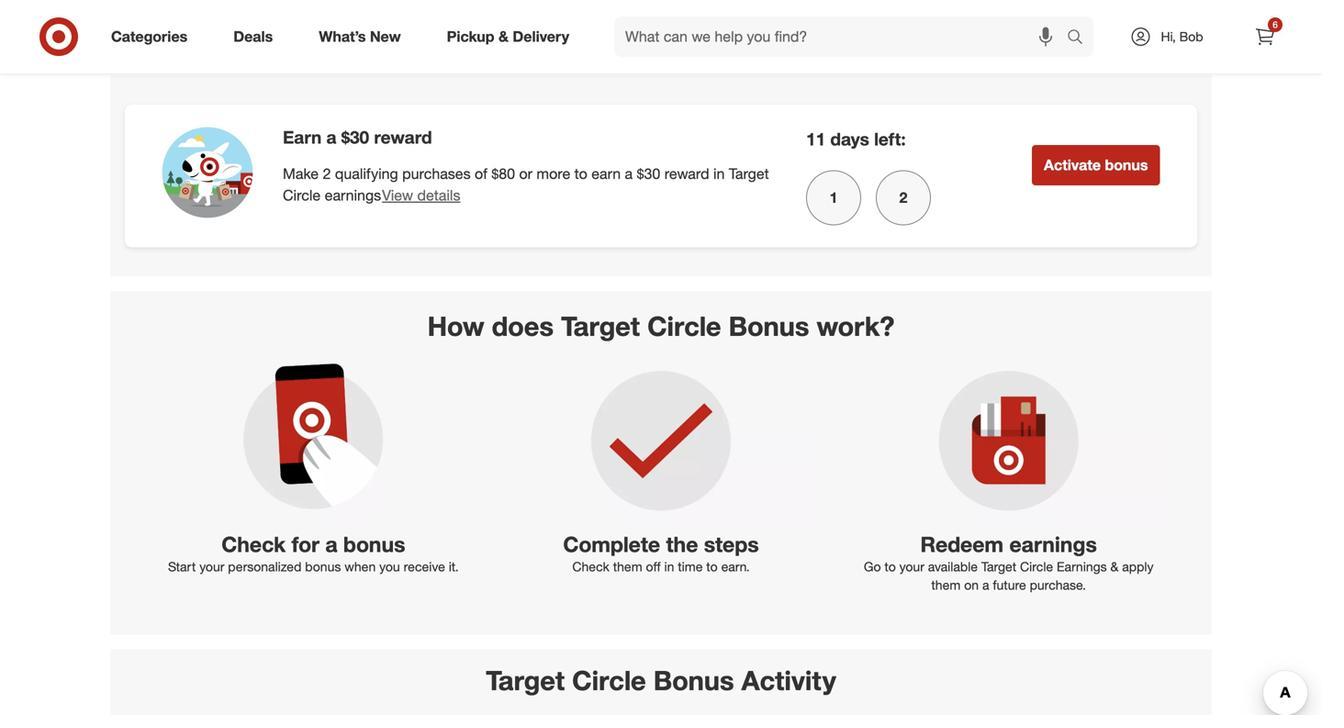 Task type: locate. For each thing, give the bounding box(es) containing it.
0 vertical spatial bonus
[[1105, 156, 1148, 174]]

the
[[666, 531, 698, 557]]

them
[[613, 559, 642, 575], [931, 577, 961, 593]]

bonus
[[1105, 156, 1148, 174], [343, 531, 405, 557], [305, 559, 341, 575]]

0 vertical spatial $30
[[341, 127, 369, 148]]

0 horizontal spatial 2
[[323, 165, 331, 183]]

1 horizontal spatial earnings
[[1009, 531, 1097, 557]]

earnings down "qualifying"
[[325, 187, 381, 204]]

when
[[345, 559, 376, 575]]

a right for
[[325, 531, 337, 557]]

in inside make 2 qualifying purchases of $80 or more to earn a $30 reward in target circle earnings
[[713, 165, 725, 183]]

6 link
[[1245, 17, 1285, 57]]

reward right earn
[[664, 165, 709, 183]]

what's new link
[[303, 17, 424, 57]]

your
[[199, 559, 224, 575], [899, 559, 924, 575]]

make 2 qualifying purchases of $80 or more to earn a $30 reward in target circle earnings
[[283, 165, 769, 204]]

0 horizontal spatial them
[[613, 559, 642, 575]]

off
[[646, 559, 661, 575]]

more
[[537, 165, 570, 183]]

search
[[1059, 29, 1103, 47]]

to left earn
[[574, 165, 587, 183]]

2 horizontal spatial to
[[884, 559, 896, 575]]

1 vertical spatial earnings
[[1009, 531, 1097, 557]]

bonus up when
[[343, 531, 405, 557]]

11
[[806, 129, 825, 150]]

to for steps
[[706, 559, 718, 575]]

to
[[574, 165, 587, 183], [706, 559, 718, 575], [884, 559, 896, 575]]

0 vertical spatial check
[[221, 531, 286, 557]]

2 right make
[[323, 165, 331, 183]]

2 down left:
[[899, 189, 907, 206]]

does
[[492, 310, 554, 342]]

reward up purchases
[[374, 127, 432, 148]]

bonus down for
[[305, 559, 341, 575]]

1 vertical spatial $30
[[637, 165, 660, 183]]

a
[[326, 127, 336, 148], [625, 165, 633, 183], [325, 531, 337, 557], [982, 577, 989, 593]]

categories
[[111, 28, 187, 46]]

1 horizontal spatial them
[[931, 577, 961, 593]]

earnings
[[1057, 559, 1107, 575]]

0 vertical spatial earnings
[[325, 187, 381, 204]]

of
[[475, 165, 487, 183]]

check inside the complete the steps check them off in time to earn.
[[572, 559, 609, 575]]

apply
[[1122, 559, 1154, 575]]

bonus right activate
[[1105, 156, 1148, 174]]

0 horizontal spatial in
[[664, 559, 674, 575]]

$30
[[341, 127, 369, 148], [637, 165, 660, 183]]

activate bonus
[[1044, 156, 1148, 174]]

to inside redeem earnings go to your available target circle earnings & apply them on a future purchase.
[[884, 559, 896, 575]]

1 vertical spatial check
[[572, 559, 609, 575]]

check down the complete
[[572, 559, 609, 575]]

target inside redeem earnings go to your available target circle earnings & apply them on a future purchase.
[[981, 559, 1016, 575]]

What can we help you find? suggestions appear below search field
[[614, 17, 1071, 57]]

to right go
[[884, 559, 896, 575]]

earnings inside make 2 qualifying purchases of $80 or more to earn a $30 reward in target circle earnings
[[325, 187, 381, 204]]

new
[[370, 28, 401, 46]]

earn
[[283, 127, 322, 148]]

2 your from the left
[[899, 559, 924, 575]]

check for a bonus start your personalized bonus when you receive it.
[[168, 531, 459, 575]]

how does target circle bonus work?
[[427, 310, 895, 342]]

0 vertical spatial in
[[713, 165, 725, 183]]

1 your from the left
[[199, 559, 224, 575]]

time
[[678, 559, 703, 575]]

$30 right earn
[[637, 165, 660, 183]]

them left 'off'
[[613, 559, 642, 575]]

earnings
[[325, 187, 381, 204], [1009, 531, 1097, 557]]

1 vertical spatial in
[[664, 559, 674, 575]]

circle
[[283, 187, 321, 204], [647, 310, 721, 342], [1020, 559, 1053, 575], [572, 664, 646, 697]]

complete
[[563, 531, 660, 557]]

them down available
[[931, 577, 961, 593]]

$30 up "qualifying"
[[341, 127, 369, 148]]

earn.
[[721, 559, 750, 575]]

redeem
[[920, 531, 1004, 557]]

1 horizontal spatial &
[[1110, 559, 1119, 575]]

& left "apply"
[[1110, 559, 1119, 575]]

1 horizontal spatial bonus
[[343, 531, 405, 557]]

to inside the complete the steps check them off in time to earn.
[[706, 559, 718, 575]]

to right time
[[706, 559, 718, 575]]

1 horizontal spatial 2
[[899, 189, 907, 206]]

0 horizontal spatial &
[[499, 28, 509, 46]]

how
[[427, 310, 484, 342]]

pickup
[[447, 28, 494, 46]]

check up personalized
[[221, 531, 286, 557]]

view
[[382, 187, 413, 204]]

1 vertical spatial 2
[[899, 189, 907, 206]]

1 vertical spatial bonus
[[653, 664, 734, 697]]

to inside make 2 qualifying purchases of $80 or more to earn a $30 reward in target circle earnings
[[574, 165, 587, 183]]

a right "earn"
[[326, 127, 336, 148]]

6
[[1273, 19, 1278, 30]]

what's new
[[319, 28, 401, 46]]

0 vertical spatial them
[[613, 559, 642, 575]]

1 horizontal spatial reward
[[664, 165, 709, 183]]

1 vertical spatial bonus
[[343, 531, 405, 557]]

0 vertical spatial reward
[[374, 127, 432, 148]]

deals
[[233, 28, 273, 46]]

& right pickup
[[499, 28, 509, 46]]

1 vertical spatial them
[[931, 577, 961, 593]]

1 horizontal spatial $30
[[637, 165, 660, 183]]

redeem earnings go to your available target circle earnings & apply them on a future purchase.
[[864, 531, 1154, 593]]

1 horizontal spatial your
[[899, 559, 924, 575]]

0 horizontal spatial to
[[574, 165, 587, 183]]

0 horizontal spatial check
[[221, 531, 286, 557]]

a right "on"
[[982, 577, 989, 593]]

1 vertical spatial reward
[[664, 165, 709, 183]]

2 vertical spatial bonus
[[305, 559, 341, 575]]

a inside make 2 qualifying purchases of $80 or more to earn a $30 reward in target circle earnings
[[625, 165, 633, 183]]

&
[[499, 28, 509, 46], [1110, 559, 1119, 575]]

a right earn
[[625, 165, 633, 183]]

deals link
[[218, 17, 296, 57]]

0 horizontal spatial your
[[199, 559, 224, 575]]

in
[[713, 165, 725, 183], [664, 559, 674, 575]]

0 vertical spatial 2
[[323, 165, 331, 183]]

it.
[[449, 559, 459, 575]]

your right go
[[899, 559, 924, 575]]

1 horizontal spatial to
[[706, 559, 718, 575]]

2
[[323, 165, 331, 183], [899, 189, 907, 206]]

check
[[221, 531, 286, 557], [572, 559, 609, 575]]

reward
[[374, 127, 432, 148], [664, 165, 709, 183]]

bonus
[[729, 310, 809, 342], [653, 664, 734, 697]]

1 horizontal spatial check
[[572, 559, 609, 575]]

1 horizontal spatial in
[[713, 165, 725, 183]]

target
[[729, 165, 769, 183], [561, 310, 640, 342], [981, 559, 1016, 575], [486, 664, 565, 697]]

your right start
[[199, 559, 224, 575]]

$30 inside make 2 qualifying purchases of $80 or more to earn a $30 reward in target circle earnings
[[637, 165, 660, 183]]

2 horizontal spatial bonus
[[1105, 156, 1148, 174]]

earn a $30 reward
[[283, 127, 432, 148]]

0 vertical spatial &
[[499, 28, 509, 46]]

earnings up earnings
[[1009, 531, 1097, 557]]

2 inside make 2 qualifying purchases of $80 or more to earn a $30 reward in target circle earnings
[[323, 165, 331, 183]]

0 horizontal spatial earnings
[[325, 187, 381, 204]]

1 vertical spatial &
[[1110, 559, 1119, 575]]

hi, bob
[[1161, 28, 1203, 45]]

you
[[379, 559, 400, 575]]



Task type: describe. For each thing, give the bounding box(es) containing it.
what's
[[319, 28, 366, 46]]

11 days left:
[[806, 129, 906, 150]]

a inside redeem earnings go to your available target circle earnings & apply them on a future purchase.
[[982, 577, 989, 593]]

activate
[[1044, 156, 1101, 174]]

0 horizontal spatial $30
[[341, 127, 369, 148]]

target inside make 2 qualifying purchases of $80 or more to earn a $30 reward in target circle earnings
[[729, 165, 769, 183]]

$80
[[491, 165, 515, 183]]

1
[[830, 189, 838, 206]]

or
[[519, 165, 532, 183]]

target circle bonus activity
[[486, 664, 836, 697]]

search button
[[1059, 17, 1103, 61]]

steps
[[704, 531, 759, 557]]

categories link
[[95, 17, 210, 57]]

them inside redeem earnings go to your available target circle earnings & apply them on a future purchase.
[[931, 577, 961, 593]]

earn
[[591, 165, 621, 183]]

activate bonus button
[[1032, 145, 1160, 186]]

& inside pickup & delivery link
[[499, 28, 509, 46]]

in inside the complete the steps check them off in time to earn.
[[664, 559, 674, 575]]

start
[[168, 559, 196, 575]]

& inside redeem earnings go to your available target circle earnings & apply them on a future purchase.
[[1110, 559, 1119, 575]]

personalized
[[228, 559, 302, 575]]

purchase.
[[1030, 577, 1086, 593]]

to for qualifying
[[574, 165, 587, 183]]

go
[[864, 559, 881, 575]]

bonuses
[[626, 27, 696, 47]]

future
[[993, 577, 1026, 593]]

activity
[[741, 664, 836, 697]]

pickup & delivery link
[[431, 17, 592, 57]]

hi,
[[1161, 28, 1176, 45]]

check inside check for a bonus start your personalized bonus when you receive it.
[[221, 531, 286, 557]]

earnings inside redeem earnings go to your available target circle earnings & apply them on a future purchase.
[[1009, 531, 1097, 557]]

purchases
[[402, 165, 471, 183]]

circle inside make 2 qualifying purchases of $80 or more to earn a $30 reward in target circle earnings
[[283, 187, 321, 204]]

delivery
[[513, 28, 569, 46]]

days
[[830, 129, 869, 150]]

qualifying
[[335, 165, 398, 183]]

work?
[[817, 310, 895, 342]]

bonus inside button
[[1105, 156, 1148, 174]]

0 horizontal spatial bonus
[[305, 559, 341, 575]]

left:
[[874, 129, 906, 150]]

view details
[[382, 187, 460, 204]]

pickup & delivery
[[447, 28, 569, 46]]

circle inside redeem earnings go to your available target circle earnings & apply them on a future purchase.
[[1020, 559, 1053, 575]]

complete the steps check them off in time to earn.
[[563, 531, 759, 575]]

reward inside make 2 qualifying purchases of $80 or more to earn a $30 reward in target circle earnings
[[664, 165, 709, 183]]

them inside the complete the steps check them off in time to earn.
[[613, 559, 642, 575]]

0 horizontal spatial reward
[[374, 127, 432, 148]]

receive
[[404, 559, 445, 575]]

on
[[964, 577, 979, 593]]

details
[[417, 187, 460, 204]]

a inside check for a bonus start your personalized bonus when you receive it.
[[325, 531, 337, 557]]

bob
[[1179, 28, 1203, 45]]

0 vertical spatial bonus
[[729, 310, 809, 342]]

your inside redeem earnings go to your available target circle earnings & apply them on a future purchase.
[[899, 559, 924, 575]]

view details button
[[381, 184, 461, 207]]

your inside check for a bonus start your personalized bonus when you receive it.
[[199, 559, 224, 575]]

available
[[928, 559, 978, 575]]

for
[[292, 531, 319, 557]]

make
[[283, 165, 319, 183]]



Task type: vqa. For each thing, say whether or not it's contained in the screenshot.
text box
no



